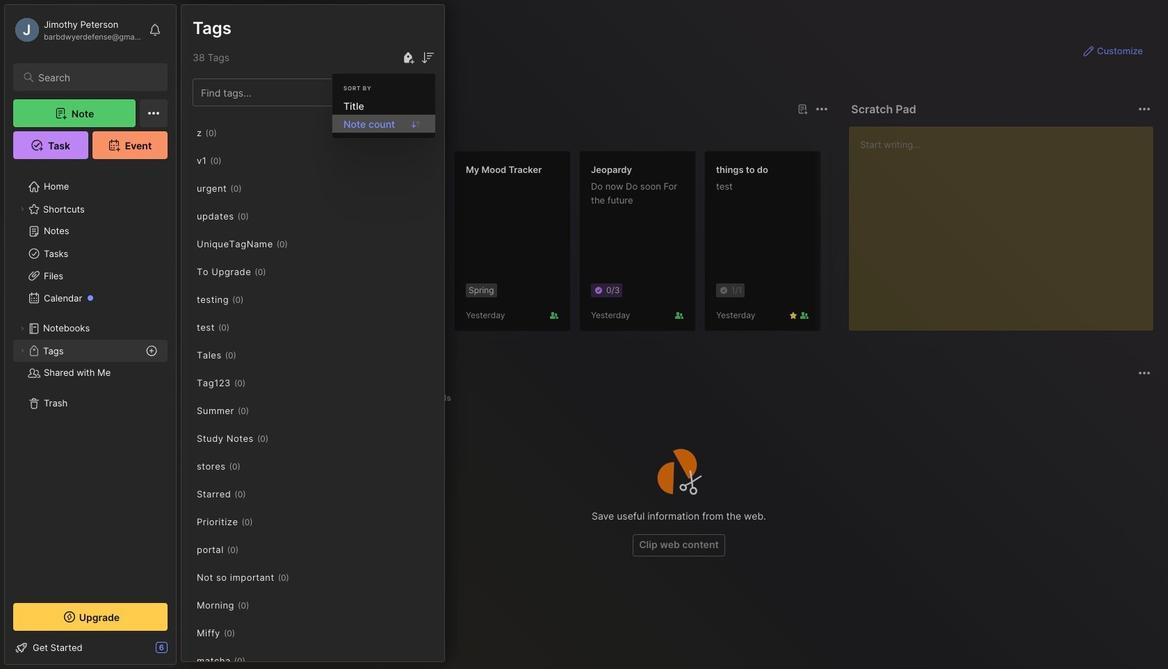 Task type: describe. For each thing, give the bounding box(es) containing it.
dropdown list menu
[[332, 97, 435, 133]]

Start writing… text field
[[860, 127, 1153, 320]]

Sort field
[[419, 49, 436, 66]]

click to collapse image
[[176, 644, 186, 661]]

none search field inside main element
[[38, 69, 155, 86]]

Find tags… text field
[[193, 83, 419, 102]]



Task type: vqa. For each thing, say whether or not it's contained in the screenshot.
Dropdown List menu
yes



Task type: locate. For each thing, give the bounding box(es) containing it.
tree inside main element
[[5, 168, 176, 591]]

tab list
[[207, 390, 1149, 407]]

create new tag image
[[400, 49, 417, 66]]

Account field
[[13, 16, 142, 44]]

tag actions image
[[242, 183, 264, 194], [230, 322, 252, 333], [246, 489, 268, 500], [235, 628, 257, 639], [245, 656, 268, 667]]

main element
[[0, 0, 181, 670]]

Help and Learning task checklist field
[[5, 637, 176, 659]]

row group
[[182, 118, 444, 670], [204, 151, 1168, 340]]

tag actions image
[[249, 211, 271, 222], [288, 239, 310, 250], [236, 350, 259, 361], [269, 433, 291, 444], [240, 461, 263, 472], [253, 517, 275, 528]]

expand notebooks image
[[18, 325, 26, 333]]

Search text field
[[38, 71, 155, 84]]

sort options image
[[419, 49, 436, 66]]

None search field
[[38, 69, 155, 86]]

tree
[[5, 168, 176, 591]]

expand tags image
[[18, 347, 26, 355]]

menu item
[[332, 115, 435, 133]]

Tag actions field
[[242, 182, 264, 195], [249, 209, 271, 223], [288, 237, 310, 251], [230, 321, 252, 334], [236, 348, 259, 362], [269, 432, 291, 446], [240, 460, 263, 474], [246, 487, 268, 501], [253, 515, 275, 529], [235, 627, 257, 640], [245, 654, 268, 668]]

tab
[[207, 126, 247, 143], [207, 390, 260, 407], [419, 390, 457, 407]]



